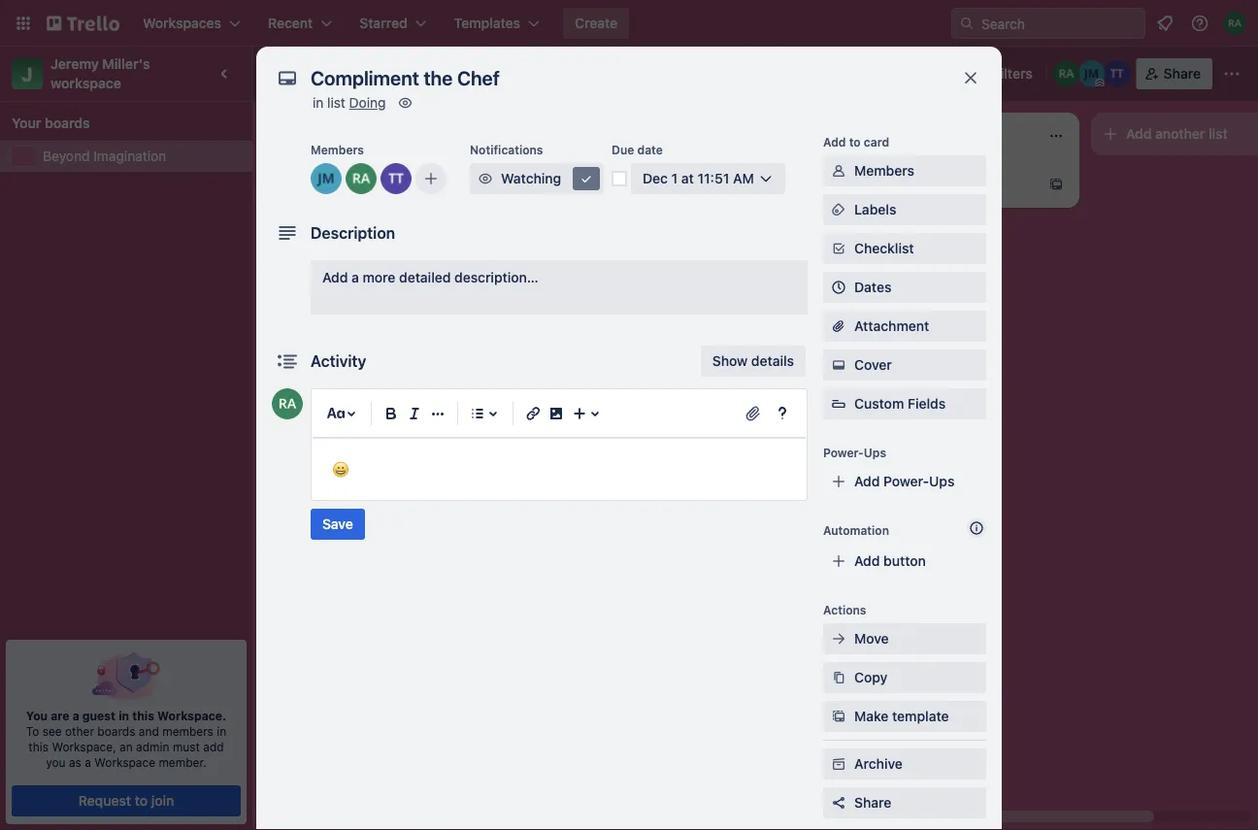Task type: describe. For each thing, give the bounding box(es) containing it.
automation image
[[929, 58, 956, 85]]

:grinning: image
[[332, 461, 350, 478]]

sm image for checklist
[[829, 239, 849, 258]]

you
[[26, 709, 48, 723]]

add power-ups link
[[824, 466, 987, 497]]

open information menu image
[[1191, 14, 1210, 33]]

request to join button
[[12, 786, 241, 817]]

details
[[752, 353, 794, 369]]

jeremy miller (jeremymiller198) image for ruby anderson (rubyanderson7) image underneath search field
[[1079, 60, 1106, 87]]

create for create instagram
[[284, 390, 325, 406]]

cover
[[855, 357, 892, 373]]

0 horizontal spatial card
[[343, 503, 372, 519]]

jeremy miller (jeremymiller198) image
[[311, 163, 342, 194]]

2 horizontal spatial card
[[895, 176, 924, 192]]

primary element
[[0, 0, 1259, 47]]

0 horizontal spatial members
[[311, 143, 364, 156]]

1 vertical spatial members
[[855, 163, 915, 179]]

dec 1
[[610, 250, 640, 263]]

add down power-ups at the right bottom
[[855, 473, 880, 489]]

archive
[[855, 756, 903, 772]]

join
[[151, 793, 174, 809]]

labels
[[855, 202, 897, 218]]

member.
[[159, 756, 207, 769]]

create for create
[[575, 15, 618, 31]]

sm image for move
[[829, 629, 849, 649]]

add
[[203, 740, 224, 754]]

doing link
[[349, 95, 386, 111]]

ruby anderson (rubyanderson7) image right open information menu icon
[[1224, 12, 1247, 35]]

0 vertical spatial share button
[[1137, 58, 1213, 89]]

ruby anderson (rubyanderson7) image down "color: purple, title: none" image
[[272, 388, 303, 420]]

list inside button
[[1209, 126, 1228, 142]]

1 vertical spatial beyond
[[43, 148, 90, 164]]

add members to card image
[[423, 169, 439, 188]]

more formatting image
[[426, 402, 450, 425]]

dec for dec 1
[[610, 250, 632, 263]]

thinking link
[[559, 179, 785, 198]]

2 vertical spatial terry turtle (terryturtle) image
[[489, 412, 513, 435]]

1 vertical spatial share button
[[824, 788, 987, 819]]

beyond inside board name text box
[[278, 63, 341, 84]]

11:51
[[698, 170, 730, 186]]

kickoff
[[284, 460, 327, 476]]

button
[[884, 553, 926, 569]]

1 horizontal spatial share
[[1164, 66, 1201, 82]]

2 vertical spatial in
[[217, 724, 227, 738]]

am
[[733, 170, 754, 186]]

0 horizontal spatial in
[[119, 709, 129, 723]]

1 vertical spatial beyond imagination
[[43, 148, 166, 164]]

cover link
[[824, 350, 987, 381]]

notifications
[[470, 143, 543, 156]]

workspace,
[[52, 740, 116, 754]]

sm image right "doing"
[[396, 93, 415, 113]]

jeremy miller's workspace
[[50, 56, 154, 91]]

editor toolbar toolbar
[[320, 398, 798, 429]]

workspace visible image
[[500, 66, 515, 82]]

instagram
[[329, 390, 391, 406]]

imagination inside board name text box
[[345, 63, 443, 84]]

you
[[46, 756, 66, 769]]

other
[[65, 724, 94, 738]]

thoughts
[[559, 168, 613, 182]]

beyond imagination link
[[43, 147, 241, 166]]

filters
[[993, 66, 1033, 82]]

color: bold red, title: "thoughts" element
[[559, 167, 613, 182]]

show
[[713, 353, 748, 369]]

automation
[[824, 523, 890, 537]]

sm image for labels
[[829, 200, 849, 219]]

0 horizontal spatial list
[[327, 95, 346, 111]]

save button
[[311, 509, 365, 540]]

add up the labels
[[855, 176, 880, 192]]

Dec 1 checkbox
[[587, 245, 646, 268]]

a right are in the left of the page
[[73, 709, 79, 723]]

filters button
[[964, 58, 1039, 89]]

are
[[51, 709, 70, 723]]

add down kickoff
[[303, 503, 329, 519]]

a up the labels
[[884, 176, 891, 192]]

request to join
[[78, 793, 174, 809]]

dates button
[[824, 272, 987, 303]]

add a card button for create from template… icon
[[272, 496, 489, 527]]

power-ups
[[824, 446, 887, 459]]

j
[[22, 62, 33, 85]]

request
[[78, 793, 131, 809]]

checklist
[[855, 240, 914, 256]]

due
[[612, 143, 634, 156]]

1 vertical spatial terry turtle (terryturtle) image
[[381, 163, 412, 194]]

description…
[[455, 269, 539, 286]]

1 horizontal spatial this
[[132, 709, 154, 723]]

1 horizontal spatial power-
[[884, 473, 929, 489]]

custom
[[855, 396, 904, 412]]

open help dialog image
[[771, 402, 794, 425]]

must
[[173, 740, 200, 754]]

archive link
[[824, 749, 987, 780]]

doing
[[349, 95, 386, 111]]

your
[[12, 115, 41, 131]]

add a more detailed description… link
[[311, 260, 808, 315]]

sm image for make template
[[829, 707, 849, 726]]

and
[[139, 724, 159, 738]]

Mark due date as complete checkbox
[[612, 171, 627, 186]]

miller's
[[102, 56, 150, 72]]

actions
[[824, 603, 867, 617]]

watching
[[501, 170, 562, 186]]

link image
[[521, 402, 545, 425]]

1 horizontal spatial card
[[864, 135, 890, 149]]

add down automation
[[855, 553, 880, 569]]

thinking
[[559, 180, 613, 196]]

0 vertical spatial power-
[[824, 446, 864, 459]]

0 horizontal spatial this
[[29, 740, 49, 754]]

1 inside 'dec 1' checkbox
[[635, 250, 640, 263]]

to for join
[[135, 793, 148, 809]]



Task type: locate. For each thing, give the bounding box(es) containing it.
sm image inside the make template link
[[829, 707, 849, 726]]

Board name text field
[[268, 58, 453, 89]]

sm image inside 'move' link
[[829, 629, 849, 649]]

show menu image
[[1223, 64, 1242, 84]]

0 horizontal spatial add a card
[[303, 503, 372, 519]]

sm image left mark due date as complete checkbox
[[577, 169, 596, 188]]

1 vertical spatial add a card button
[[272, 496, 489, 527]]

dates
[[855, 279, 892, 295]]

1 vertical spatial create
[[284, 390, 325, 406]]

add another list
[[1126, 126, 1228, 142]]

1 horizontal spatial create
[[575, 15, 618, 31]]

guest
[[82, 709, 116, 723]]

ruby anderson (rubyanderson7) image down search field
[[1053, 60, 1081, 87]]

sm image inside watching button
[[577, 169, 596, 188]]

0 vertical spatial ups
[[864, 446, 887, 459]]

share down archive
[[855, 795, 892, 811]]

lists image
[[466, 402, 489, 425]]

color: purple, title: none image
[[284, 377, 322, 385]]

imagination up doing link
[[345, 63, 443, 84]]

labels link
[[824, 194, 987, 225]]

text styles image
[[324, 402, 348, 425]]

watching button
[[470, 163, 604, 194]]

1 horizontal spatial share button
[[1137, 58, 1213, 89]]

in up add
[[217, 724, 227, 738]]

1 vertical spatial add a card
[[303, 503, 372, 519]]

create
[[575, 15, 618, 31], [284, 390, 325, 406]]

in left doing link
[[313, 95, 324, 111]]

sm image down actions
[[829, 629, 849, 649]]

list left "doing"
[[327, 95, 346, 111]]

add a card button for create from template… image
[[824, 169, 1041, 200]]

card up the labels link
[[895, 176, 924, 192]]

add button button
[[824, 546, 987, 577]]

card up the members link
[[864, 135, 890, 149]]

attachment
[[855, 318, 930, 334]]

beyond imagination
[[278, 63, 443, 84], [43, 148, 166, 164]]

0 vertical spatial members
[[311, 143, 364, 156]]

list right another
[[1209, 126, 1228, 142]]

1 horizontal spatial boards
[[97, 724, 135, 738]]

checklist link
[[824, 233, 987, 264]]

make template link
[[824, 701, 987, 732]]

0 horizontal spatial terry turtle (terryturtle) image
[[381, 163, 412, 194]]

2 horizontal spatial terry turtle (terryturtle) image
[[1104, 60, 1131, 87]]

due date
[[612, 143, 663, 156]]

create from template… image
[[497, 503, 513, 519]]

beyond down 'your boards'
[[43, 148, 90, 164]]

sm image for archive
[[829, 755, 849, 774]]

1 down thinking link
[[635, 250, 640, 263]]

terry turtle (terryturtle) image
[[711, 245, 734, 268]]

create instagram link
[[284, 389, 509, 408]]

your boards
[[12, 115, 90, 131]]

your boards with 1 items element
[[12, 112, 231, 135]]

add a card button down kickoff meeting link
[[272, 496, 489, 527]]

beyond
[[278, 63, 341, 84], [43, 148, 90, 164]]

1 horizontal spatial in
[[217, 724, 227, 738]]

ups down 'fields' at the top of page
[[929, 473, 955, 489]]

0 horizontal spatial to
[[135, 793, 148, 809]]

1 horizontal spatial to
[[849, 135, 861, 149]]

Search field
[[975, 9, 1145, 38]]

create from template… image
[[1049, 177, 1064, 192]]

0 horizontal spatial boards
[[45, 115, 90, 131]]

1 down create instagram
[[334, 417, 339, 431]]

1 vertical spatial in
[[119, 709, 129, 723]]

0 vertical spatial add a card button
[[824, 169, 1041, 200]]

0 vertical spatial beyond
[[278, 63, 341, 84]]

1 vertical spatial this
[[29, 740, 49, 754]]

to
[[26, 724, 39, 738]]

terry turtle (terryturtle) image down search field
[[1104, 60, 1131, 87]]

create inside button
[[575, 15, 618, 31]]

ruby anderson (rubyanderson7) image
[[346, 163, 377, 194]]

dec down date
[[643, 170, 668, 186]]

sm image
[[396, 93, 415, 113], [577, 169, 596, 188], [829, 200, 849, 219], [829, 668, 849, 688], [829, 755, 849, 774]]

1 horizontal spatial add a card
[[855, 176, 924, 192]]

1 vertical spatial dec
[[610, 250, 632, 263]]

sm image left checklist
[[829, 239, 849, 258]]

detailed
[[399, 269, 451, 286]]

custom fields button
[[824, 394, 987, 414]]

beyond imagination up "doing"
[[278, 63, 443, 84]]

sm image inside cover "link"
[[829, 355, 849, 375]]

share button down archive link
[[824, 788, 987, 819]]

show details
[[713, 353, 794, 369]]

members link
[[824, 155, 987, 186]]

1 horizontal spatial imagination
[[345, 63, 443, 84]]

0 vertical spatial list
[[327, 95, 346, 111]]

a left more
[[352, 269, 359, 286]]

terry turtle (terryturtle) image left link icon
[[489, 412, 513, 435]]

jeremy miller (jeremymiller198) image right terry turtle (terryturtle) image
[[738, 245, 761, 268]]

members up jeremy miller (jeremymiller198) image
[[311, 143, 364, 156]]

jeremy
[[50, 56, 99, 72]]

0 vertical spatial dec
[[643, 170, 668, 186]]

attachment button
[[824, 311, 987, 342]]

boards right your
[[45, 115, 90, 131]]

add a card up the labels
[[855, 176, 924, 192]]

back to home image
[[47, 8, 119, 39]]

1 horizontal spatial list
[[1209, 126, 1228, 142]]

0 horizontal spatial power-
[[824, 446, 864, 459]]

sm image down notifications
[[476, 169, 495, 188]]

activity
[[311, 352, 367, 370]]

0 vertical spatial this
[[132, 709, 154, 723]]

add up the members link
[[824, 135, 846, 149]]

1 vertical spatial imagination
[[94, 148, 166, 164]]

add a card
[[855, 176, 924, 192], [303, 503, 372, 519]]

a
[[884, 176, 891, 192], [352, 269, 359, 286], [332, 503, 340, 519], [73, 709, 79, 723], [85, 756, 91, 769]]

beyond up 'in list doing'
[[278, 63, 341, 84]]

search image
[[959, 16, 975, 31]]

to for card
[[849, 135, 861, 149]]

ruby anderson (rubyanderson7) image
[[1224, 12, 1247, 35], [1053, 60, 1081, 87], [765, 245, 789, 268], [272, 388, 303, 420]]

sm image down add to card
[[829, 161, 849, 181]]

0 horizontal spatial share button
[[824, 788, 987, 819]]

1 horizontal spatial jeremy miller (jeremymiller198) image
[[1079, 60, 1106, 87]]

dec 1 at 11:51 am button
[[631, 163, 786, 194]]

at
[[682, 170, 694, 186]]

sm image inside the labels link
[[829, 200, 849, 219]]

0 vertical spatial imagination
[[345, 63, 443, 84]]

date
[[638, 143, 663, 156]]

sm image for copy
[[829, 668, 849, 688]]

to up the members link
[[849, 135, 861, 149]]

Main content area, start typing to enter text. text field
[[332, 456, 787, 480]]

this up and
[[132, 709, 154, 723]]

1 horizontal spatial members
[[855, 163, 915, 179]]

0 vertical spatial in
[[313, 95, 324, 111]]

thoughts thinking
[[559, 168, 613, 196]]

jeremy miller (jeremymiller198) image for terry turtle (terryturtle) image
[[738, 245, 761, 268]]

in
[[313, 95, 324, 111], [119, 709, 129, 723], [217, 724, 227, 738]]

2 horizontal spatial in
[[313, 95, 324, 111]]

0 vertical spatial boards
[[45, 115, 90, 131]]

move link
[[824, 623, 987, 655]]

0 vertical spatial card
[[864, 135, 890, 149]]

power- down custom
[[824, 446, 864, 459]]

workspace.
[[157, 709, 226, 723]]

1 inside dec 1 at 11:51 am button
[[672, 170, 678, 186]]

italic ⌘i image
[[403, 402, 426, 425]]

0 horizontal spatial dec
[[610, 250, 632, 263]]

create button
[[563, 8, 629, 39]]

1 vertical spatial card
[[895, 176, 924, 192]]

1 horizontal spatial terry turtle (terryturtle) image
[[489, 412, 513, 435]]

to inside button
[[135, 793, 148, 809]]

terry turtle (terryturtle) image right ruby anderson (rubyanderson7) icon
[[381, 163, 412, 194]]

dec for dec 1 at 11:51 am
[[643, 170, 668, 186]]

add a card button up the labels
[[824, 169, 1041, 200]]

0 horizontal spatial add a card button
[[272, 496, 489, 527]]

dec 1 at 11:51 am
[[643, 170, 754, 186]]

save
[[322, 516, 353, 532]]

boards inside you are a guest in this workspace. to see other boards and members in this workspace, an admin must add you as a workspace member.
[[97, 724, 135, 738]]

power- down power-ups at the right bottom
[[884, 473, 929, 489]]

card down meeting
[[343, 503, 372, 519]]

add to card
[[824, 135, 890, 149]]

add another list button
[[1092, 113, 1259, 155]]

1 vertical spatial share
[[855, 795, 892, 811]]

ruby anderson (rubyanderson7) image right terry turtle (terryturtle) image
[[765, 245, 789, 268]]

sm image inside the members link
[[829, 161, 849, 181]]

1 left at
[[672, 170, 678, 186]]

sm image inside archive link
[[829, 755, 849, 774]]

:grinning: image
[[332, 461, 350, 478]]

in right the guest
[[119, 709, 129, 723]]

show details link
[[701, 346, 806, 377]]

attach and insert link image
[[744, 404, 763, 423]]

0 horizontal spatial ups
[[864, 446, 887, 459]]

beyond imagination inside board name text box
[[278, 63, 443, 84]]

kickoff meeting
[[284, 460, 382, 476]]

make template
[[855, 708, 949, 724]]

0 horizontal spatial beyond imagination
[[43, 148, 166, 164]]

as
[[69, 756, 81, 769]]

1 vertical spatial to
[[135, 793, 148, 809]]

star or unstar board image
[[465, 66, 480, 82]]

1 horizontal spatial beyond
[[278, 63, 341, 84]]

1 vertical spatial list
[[1209, 126, 1228, 142]]

in list doing
[[313, 95, 386, 111]]

sm image for cover
[[829, 355, 849, 375]]

1 vertical spatial boards
[[97, 724, 135, 738]]

members up the labels
[[855, 163, 915, 179]]

0 vertical spatial share
[[1164, 66, 1201, 82]]

add left more
[[322, 269, 348, 286]]

sm image left make at the bottom right of the page
[[829, 707, 849, 726]]

imagination inside beyond imagination link
[[94, 148, 166, 164]]

share left show menu image
[[1164, 66, 1201, 82]]

sm image left copy
[[829, 668, 849, 688]]

0 vertical spatial create
[[575, 15, 618, 31]]

boards
[[45, 115, 90, 131], [97, 724, 135, 738]]

a down :grinning: image
[[332, 503, 340, 519]]

copy
[[855, 670, 888, 686]]

sm image
[[829, 161, 849, 181], [476, 169, 495, 188], [829, 239, 849, 258], [829, 355, 849, 375], [829, 629, 849, 649], [829, 707, 849, 726]]

list
[[327, 95, 346, 111], [1209, 126, 1228, 142]]

add a card down :grinning: image
[[303, 503, 372, 519]]

sm image left the labels
[[829, 200, 849, 219]]

dec inside checkbox
[[610, 250, 632, 263]]

1 horizontal spatial add a card button
[[824, 169, 1041, 200]]

1 horizontal spatial dec
[[643, 170, 668, 186]]

workspace
[[94, 756, 155, 769]]

add a card button
[[824, 169, 1041, 200], [272, 496, 489, 527]]

sm image inside watching button
[[476, 169, 495, 188]]

jeremy miller (jeremymiller198) image down search field
[[1079, 60, 1106, 87]]

a right as
[[85, 756, 91, 769]]

boards up an on the bottom left of page
[[97, 724, 135, 738]]

create instagram
[[284, 390, 391, 406]]

copy link
[[824, 662, 987, 693]]

imagination down "your boards with 1 items" element
[[94, 148, 166, 164]]

0 vertical spatial add a card
[[855, 176, 924, 192]]

sm image left archive
[[829, 755, 849, 774]]

None text field
[[301, 60, 942, 95]]

share button down the 0 notifications icon
[[1137, 58, 1213, 89]]

add power-ups
[[855, 473, 955, 489]]

2 vertical spatial card
[[343, 503, 372, 519]]

1 horizontal spatial ups
[[929, 473, 955, 489]]

0 horizontal spatial imagination
[[94, 148, 166, 164]]

0 horizontal spatial share
[[855, 795, 892, 811]]

add
[[1126, 126, 1152, 142], [824, 135, 846, 149], [855, 176, 880, 192], [322, 269, 348, 286], [855, 473, 880, 489], [303, 503, 329, 519], [855, 553, 880, 569]]

add button
[[855, 553, 926, 569]]

this down to
[[29, 740, 49, 754]]

dec inside button
[[643, 170, 668, 186]]

beyond imagination down "your boards with 1 items" element
[[43, 148, 166, 164]]

sm image for members
[[829, 161, 849, 181]]

ups up add power-ups
[[864, 446, 887, 459]]

custom fields
[[855, 396, 946, 412]]

make
[[855, 708, 889, 724]]

sm image inside copy link
[[829, 668, 849, 688]]

image image
[[545, 402, 568, 425]]

more
[[363, 269, 396, 286]]

0 horizontal spatial create
[[284, 390, 325, 406]]

add left another
[[1126, 126, 1152, 142]]

workspace
[[50, 75, 121, 91]]

sm image for watching
[[476, 169, 495, 188]]

1 vertical spatial ups
[[929, 473, 955, 489]]

dec down thinking
[[610, 250, 632, 263]]

1 vertical spatial jeremy miller (jeremymiller198) image
[[738, 245, 761, 268]]

0 vertical spatial beyond imagination
[[278, 63, 443, 84]]

add a more detailed description…
[[322, 269, 539, 286]]

bold ⌘b image
[[380, 402, 403, 425]]

fields
[[908, 396, 946, 412]]

0 horizontal spatial jeremy miller (jeremymiller198) image
[[738, 245, 761, 268]]

move
[[855, 631, 889, 647]]

to
[[849, 135, 861, 149], [135, 793, 148, 809]]

0 vertical spatial jeremy miller (jeremymiller198) image
[[1079, 60, 1106, 87]]

sm image inside checklist link
[[829, 239, 849, 258]]

1 horizontal spatial beyond imagination
[[278, 63, 443, 84]]

description
[[311, 224, 395, 242]]

1 left bold ⌘b image
[[372, 417, 378, 431]]

terry turtle (terryturtle) image
[[1104, 60, 1131, 87], [381, 163, 412, 194], [489, 412, 513, 435]]

admin
[[136, 740, 169, 754]]

sm image left cover
[[829, 355, 849, 375]]

another
[[1156, 126, 1206, 142]]

1 vertical spatial power-
[[884, 473, 929, 489]]

0 vertical spatial to
[[849, 135, 861, 149]]

jeremy miller (jeremymiller198) image
[[1079, 60, 1106, 87], [738, 245, 761, 268]]

0 vertical spatial terry turtle (terryturtle) image
[[1104, 60, 1131, 87]]

0 horizontal spatial beyond
[[43, 148, 90, 164]]

an
[[120, 740, 133, 754]]

0 notifications image
[[1154, 12, 1177, 35]]

to left join
[[135, 793, 148, 809]]

members
[[162, 724, 214, 738]]

see
[[42, 724, 62, 738]]

you are a guest in this workspace. to see other boards and members in this workspace, an admin must add you as a workspace member.
[[26, 709, 227, 769]]

template
[[893, 708, 949, 724]]



Task type: vqa. For each thing, say whether or not it's contained in the screenshot.
CAN
no



